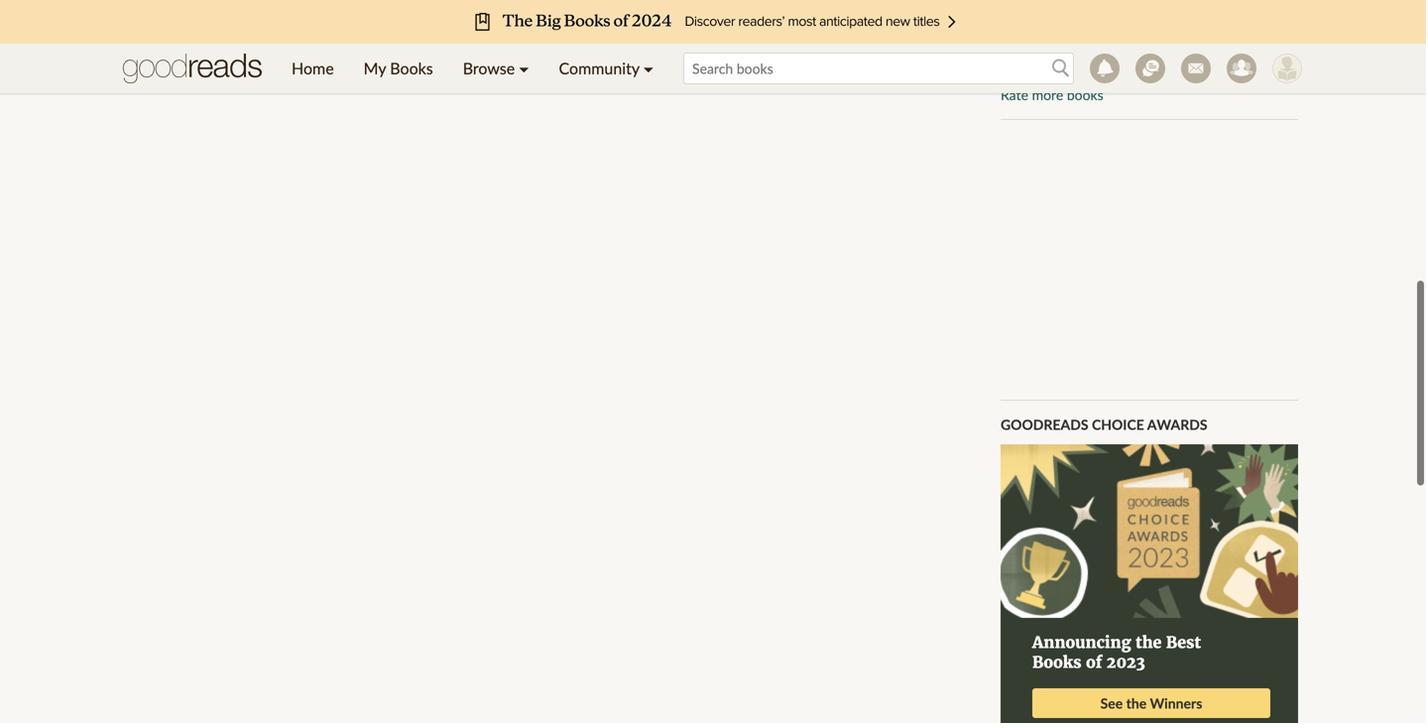 Task type: locate. For each thing, give the bounding box(es) containing it.
choice
[[1092, 416, 1144, 433]]

0/20 (0%) rate more books
[[1001, 64, 1104, 103]]

Search for books to add to your shelves search field
[[683, 53, 1074, 84]]

rate more books link
[[1001, 86, 1298, 103]]

0 vertical spatial 0
[[128, 35, 136, 52]]

▾ for community ▾
[[644, 59, 654, 78]]

▾ right community in the top of the page
[[644, 59, 654, 78]]

the for winners
[[1126, 695, 1147, 712]]

see the winners link
[[1033, 689, 1271, 718]]

0 vertical spatial the
[[1136, 633, 1162, 653]]

2 0 from the top
[[128, 56, 136, 73]]

1 horizontal spatial ▾
[[644, 59, 654, 78]]

see the winners
[[1101, 695, 1203, 712]]

my books link
[[349, 44, 448, 93]]

books right my
[[390, 59, 433, 78]]

advertisement element
[[1001, 136, 1298, 384]]

the
[[1136, 633, 1162, 653], [1126, 695, 1147, 712]]

friend requests image
[[1227, 54, 1257, 83]]

0
[[128, 35, 136, 52], [128, 56, 136, 73]]

home link
[[277, 44, 349, 93]]

reading
[[208, 35, 257, 52]]

0 horizontal spatial ▾
[[519, 59, 529, 78]]

of
[[1086, 653, 1102, 673]]

0 left read
[[128, 56, 136, 73]]

1 vertical spatial 0
[[128, 56, 136, 73]]

books
[[390, 59, 433, 78], [1033, 653, 1082, 673]]

0 horizontal spatial books
[[390, 59, 433, 78]]

notifications image
[[1090, 54, 1120, 83]]

1 ▾ from the left
[[519, 59, 529, 78]]

browse ▾
[[463, 59, 529, 78]]

1 horizontal spatial books
[[1033, 653, 1082, 673]]

read link
[[148, 54, 426, 75]]

progress bar
[[1001, 47, 1239, 61]]

best
[[1166, 633, 1201, 653]]

menu
[[277, 44, 669, 93]]

1 vertical spatial books
[[1033, 653, 1082, 673]]

▾ inside dropdown button
[[519, 59, 529, 78]]

▾ inside popup button
[[644, 59, 654, 78]]

the left best on the right bottom of page
[[1136, 633, 1162, 653]]

inbox image
[[1181, 54, 1211, 83]]

2 ▾ from the left
[[644, 59, 654, 78]]

community
[[559, 59, 639, 78]]

0 0
[[128, 35, 136, 73]]

rate
[[1001, 86, 1029, 103]]

currently reading read
[[148, 35, 257, 73]]

0 link left read
[[128, 54, 136, 75]]

the right see
[[1126, 695, 1147, 712]]

0 vertical spatial books
[[390, 59, 433, 78]]

▾
[[519, 59, 529, 78], [644, 59, 654, 78]]

books
[[1067, 86, 1104, 103]]

0 link left 'currently'
[[128, 33, 136, 54]]

community ▾ button
[[544, 44, 669, 93]]

1 vertical spatial the
[[1126, 695, 1147, 712]]

books left of
[[1033, 653, 1082, 673]]

the inside announcing the best books of 2023
[[1136, 633, 1162, 653]]

1 0 link from the top
[[128, 33, 136, 54]]

0 link
[[128, 33, 136, 54], [128, 54, 136, 75]]

0 left 'currently'
[[128, 35, 136, 52]]

1 0 from the top
[[128, 35, 136, 52]]

▾ right browse
[[519, 59, 529, 78]]

browse
[[463, 59, 515, 78]]



Task type: vqa. For each thing, say whether or not it's contained in the screenshot.
Mass
no



Task type: describe. For each thing, give the bounding box(es) containing it.
more
[[1032, 86, 1064, 103]]

the for best
[[1136, 633, 1162, 653]]

goodreads
[[1001, 416, 1089, 433]]

currently
[[148, 35, 205, 52]]

my group discussions image
[[1136, 54, 1165, 83]]

my
[[364, 59, 386, 78]]

winners
[[1150, 695, 1203, 712]]

(0%)
[[1030, 64, 1053, 79]]

community ▾
[[559, 59, 654, 78]]

Search books text field
[[683, 53, 1074, 84]]

my books
[[364, 59, 433, 78]]

home
[[292, 59, 334, 78]]

announcing the best books of 2023
[[1033, 633, 1201, 673]]

books inside announcing the best books of 2023
[[1033, 653, 1082, 673]]

0/20
[[1001, 64, 1027, 79]]

▾ for browse ▾
[[519, 59, 529, 78]]

goodreads choice awards image
[[1001, 445, 1298, 618]]

2023
[[1107, 653, 1145, 673]]

currently reading link
[[148, 33, 426, 54]]

announcing
[[1033, 633, 1131, 653]]

awards
[[1147, 416, 1208, 433]]

menu containing home
[[277, 44, 669, 93]]

sam green image
[[1273, 54, 1302, 83]]

books inside my books "link"
[[390, 59, 433, 78]]

read
[[148, 56, 178, 73]]

goodreads choice awards
[[1001, 416, 1208, 433]]

see
[[1101, 695, 1123, 712]]

2 0 link from the top
[[128, 54, 136, 75]]

browse ▾ button
[[448, 44, 544, 93]]



